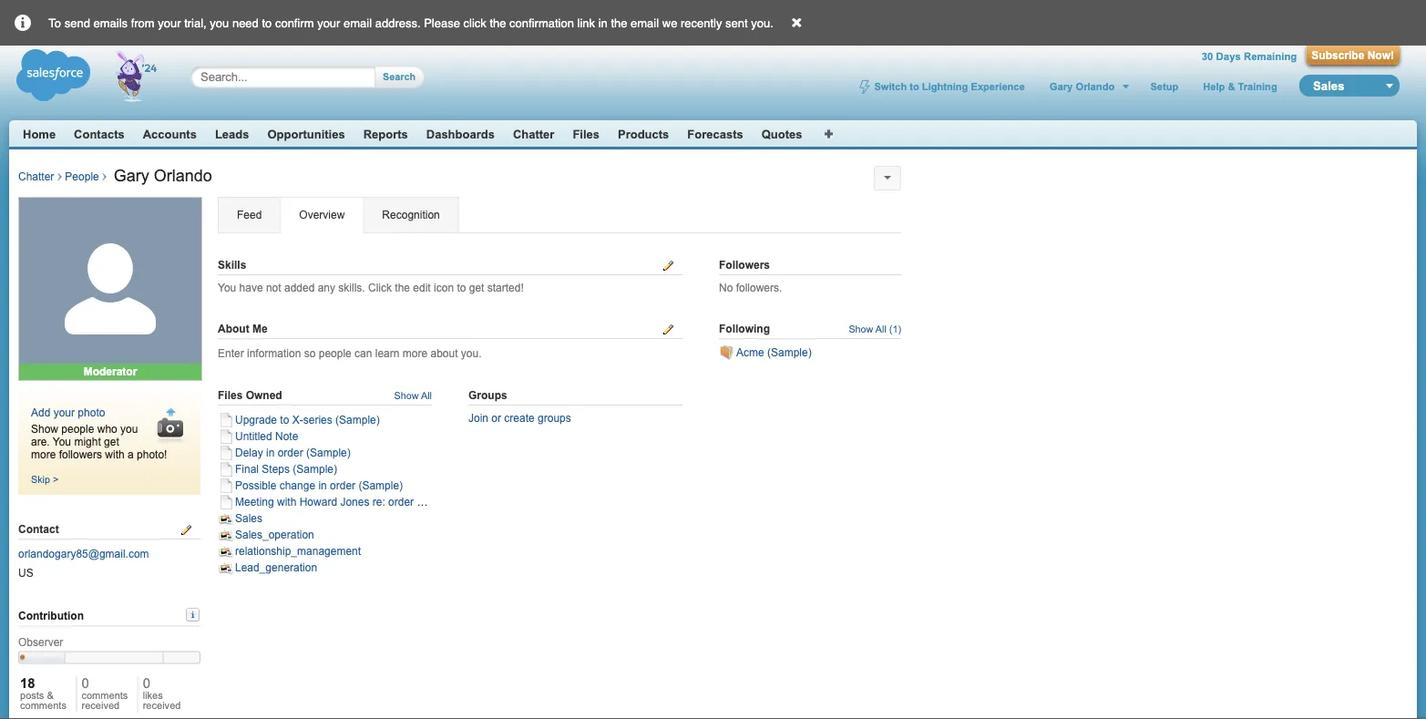 Task type: vqa. For each thing, say whether or not it's contained in the screenshot.
YOUR
yes



Task type: locate. For each thing, give the bounding box(es) containing it.
0 horizontal spatial orlando
[[154, 166, 212, 185]]

0 horizontal spatial order
[[278, 447, 303, 459]]

order right re:
[[388, 496, 414, 508]]

gary
[[1050, 81, 1073, 92], [114, 166, 149, 185]]

1 received from the left
[[82, 699, 120, 711]]

untitled
[[235, 430, 272, 442]]

1 vertical spatial &
[[47, 689, 54, 701]]

edit profile image down edit skills icon
[[660, 321, 678, 339]]

show inside show people who you are. you might get more followers with a photo!
[[31, 423, 58, 435]]

0 horizontal spatial you
[[120, 423, 138, 435]]

0 vertical spatial with
[[105, 448, 125, 461]]

note image left the upgrade
[[219, 413, 233, 427]]

information
[[247, 347, 301, 359]]

image - png image for relationship_management
[[219, 544, 233, 559]]

1 vertical spatial all
[[421, 390, 432, 401]]

gary right experience
[[1050, 81, 1073, 92]]

sales down meeting
[[235, 512, 262, 524]]

0 horizontal spatial &
[[47, 689, 54, 701]]

2 note image from the top
[[219, 446, 233, 460]]

1 horizontal spatial get
[[469, 282, 484, 294]]

order
[[278, 447, 303, 459], [330, 479, 356, 492], [388, 496, 414, 508]]

email left we
[[631, 16, 659, 30]]

received left likes
[[82, 699, 120, 711]]

0 horizontal spatial edit profile image
[[178, 521, 196, 540]]

chatter down home link
[[18, 170, 54, 182]]

0 vertical spatial more
[[403, 347, 428, 359]]

show down learn
[[394, 390, 419, 401]]

order down the "note" in the bottom left of the page
[[278, 447, 303, 459]]

sales right the 'training'
[[1313, 79, 1345, 93]]

edit profile image for contact
[[178, 521, 196, 540]]

1 vertical spatial gary
[[114, 166, 149, 185]]

1 horizontal spatial you
[[218, 282, 236, 294]]

1 vertical spatial note image
[[219, 446, 233, 460]]

to send emails from your trial, you need to confirm your email address. please click the confirmation link in the email we recently sent you.
[[49, 16, 774, 30]]

gary orlando left setup
[[1050, 81, 1115, 92]]

2 image - png image from the top
[[219, 528, 233, 542]]

all left (1) on the top right of page
[[876, 323, 887, 334]]

we
[[662, 16, 677, 30]]

1 vertical spatial you.
[[461, 347, 482, 359]]

1 vertical spatial orlando
[[154, 166, 212, 185]]

salesforce.com image
[[12, 46, 171, 105]]

1 vertical spatial you
[[120, 423, 138, 435]]

note image left final
[[219, 462, 233, 477]]

3 note image from the top
[[219, 478, 233, 493]]

dashboards link
[[426, 127, 495, 141]]

your right confirm
[[317, 16, 340, 30]]

0 for 0 likes received
[[143, 676, 150, 691]]

0 horizontal spatial gary orlando
[[114, 166, 217, 185]]

show left (1) on the top right of page
[[849, 323, 873, 334]]

please
[[424, 16, 460, 30]]

added
[[284, 282, 315, 294]]

0 vertical spatial order
[[278, 447, 303, 459]]

show for show all
[[394, 390, 419, 401]]

the right "click"
[[490, 16, 506, 30]]

received inside 0 comments received
[[82, 699, 120, 711]]

1 horizontal spatial people
[[319, 347, 352, 359]]

note
[[275, 430, 298, 442]]

1 vertical spatial gary orlando
[[114, 166, 217, 185]]

2 vertical spatial show
[[31, 423, 58, 435]]

0 horizontal spatial comments
[[20, 699, 66, 711]]

show for show all (1)
[[849, 323, 873, 334]]

1 horizontal spatial show
[[394, 390, 419, 401]]

all inside show all (1) link
[[876, 323, 887, 334]]

people right so
[[319, 347, 352, 359]]

show up are.
[[31, 423, 58, 435]]

1 horizontal spatial gary orlando
[[1050, 81, 1115, 92]]

series
[[303, 414, 332, 426]]

confirmation
[[510, 16, 574, 30]]

in
[[598, 16, 608, 30], [266, 447, 275, 459], [318, 479, 327, 492]]

show all
[[394, 390, 432, 401]]

chatter
[[513, 127, 554, 141], [18, 170, 54, 182]]

setup link
[[1149, 81, 1180, 92]]

0 horizontal spatial your
[[53, 406, 75, 419]]

0 vertical spatial show
[[849, 323, 873, 334]]

0 horizontal spatial gary
[[114, 166, 149, 185]]

show all (1) link
[[849, 320, 901, 338]]

possible change in order (sample)
[[235, 479, 403, 492]]

3 image - png image from the top
[[219, 544, 233, 559]]

0 vertical spatial people
[[319, 347, 352, 359]]

confirm
[[275, 16, 314, 30]]

1 vertical spatial with
[[277, 496, 297, 508]]

meeting with howard jones re: order (sample) link
[[235, 496, 461, 508]]

groups
[[538, 412, 571, 424]]

1 horizontal spatial &
[[1228, 81, 1235, 92]]

1 0 from the left
[[82, 676, 89, 691]]

2 vertical spatial in
[[318, 479, 327, 492]]

your left trial,
[[158, 16, 181, 30]]

you have not added any skills. click the edit icon to get started!
[[218, 282, 524, 294]]

in down untitled note at the bottom left of page
[[266, 447, 275, 459]]

0 horizontal spatial in
[[266, 447, 275, 459]]

1 horizontal spatial in
[[318, 479, 327, 492]]

0 horizontal spatial sales
[[235, 512, 262, 524]]

info image
[[186, 608, 200, 622]]

people up might
[[61, 423, 94, 435]]

chatter link down home link
[[18, 170, 54, 182]]

1 horizontal spatial files
[[573, 127, 600, 141]]

the left edit
[[395, 282, 410, 294]]

chatter left files link
[[513, 127, 554, 141]]

0 vertical spatial note image
[[219, 413, 233, 427]]

tab list
[[219, 197, 459, 233]]

1 vertical spatial edit profile image
[[178, 521, 196, 540]]

0 vertical spatial orlando
[[1076, 81, 1115, 92]]

you. right about
[[461, 347, 482, 359]]

1 horizontal spatial edit profile image
[[660, 321, 678, 339]]

show people who you are. you might get more followers with a photo!
[[31, 423, 167, 461]]

edit profile image
[[660, 321, 678, 339], [178, 521, 196, 540]]

the right link
[[611, 16, 627, 30]]

comments down 18
[[20, 699, 66, 711]]

sent
[[726, 16, 748, 30]]

2 horizontal spatial your
[[317, 16, 340, 30]]

days
[[1216, 50, 1241, 62]]

edit profile image left the sales link
[[178, 521, 196, 540]]

received
[[82, 699, 120, 711], [143, 699, 181, 711]]

0 vertical spatial you.
[[751, 16, 774, 30]]

2 horizontal spatial show
[[849, 323, 873, 334]]

about
[[431, 347, 458, 359]]

join or create groups link
[[468, 412, 571, 424]]

& right the posts at bottom
[[47, 689, 54, 701]]

add your photo
[[31, 406, 105, 419]]

0 right the '18 posts & comments'
[[82, 676, 89, 691]]

0 horizontal spatial people
[[61, 423, 94, 435]]

0 vertical spatial all
[[876, 323, 887, 334]]

in up the howard
[[318, 479, 327, 492]]

lead_generation
[[235, 561, 317, 574]]

1 horizontal spatial order
[[330, 479, 356, 492]]

more right learn
[[403, 347, 428, 359]]

1 vertical spatial you
[[53, 436, 71, 448]]

chatter link left files link
[[513, 127, 554, 141]]

contacts
[[74, 127, 125, 141]]

0 likes received
[[143, 676, 181, 711]]

4 note image from the top
[[219, 495, 233, 509]]

join
[[468, 412, 488, 424]]

chatter link
[[513, 127, 554, 141], [18, 170, 54, 182]]

1 horizontal spatial chatter
[[513, 127, 554, 141]]

0 horizontal spatial the
[[395, 282, 410, 294]]

0 horizontal spatial files
[[218, 389, 243, 401]]

to right switch
[[910, 81, 919, 92]]

1 horizontal spatial comments
[[82, 689, 128, 701]]

0 vertical spatial in
[[598, 16, 608, 30]]

more down are.
[[31, 448, 56, 461]]

note image
[[219, 429, 233, 444], [219, 462, 233, 477], [219, 478, 233, 493], [219, 495, 233, 509]]

gary orlando inside "navigation"
[[114, 166, 217, 185]]

you right who
[[120, 423, 138, 435]]

you. right sent
[[751, 16, 774, 30]]

2 received from the left
[[143, 699, 181, 711]]

0 right 0 comments received
[[143, 676, 150, 691]]

people link
[[65, 170, 99, 182]]

gary inside gary orlando "navigation"
[[114, 166, 149, 185]]

1 vertical spatial get
[[104, 436, 119, 448]]

opportunities
[[267, 127, 345, 141]]

1 horizontal spatial orlando
[[1076, 81, 1115, 92]]

0 horizontal spatial show
[[31, 423, 58, 435]]

show for show people who you are. you might get more followers with a photo!
[[31, 423, 58, 435]]

2 note image from the top
[[219, 462, 233, 477]]

1 vertical spatial files
[[218, 389, 243, 401]]

lightning
[[922, 81, 968, 92]]

0 vertical spatial files
[[573, 127, 600, 141]]

with left a
[[105, 448, 125, 461]]

files for files owned
[[218, 389, 243, 401]]

1 note image from the top
[[219, 429, 233, 444]]

forecasts link
[[687, 127, 743, 141]]

0 horizontal spatial chatter
[[18, 170, 54, 182]]

possible
[[235, 479, 276, 492]]

order up meeting with howard jones re: order (sample) link
[[330, 479, 356, 492]]

files left owned
[[218, 389, 243, 401]]

get down who
[[104, 436, 119, 448]]

note image left delay
[[219, 446, 233, 460]]

all down about
[[421, 390, 432, 401]]

(1)
[[889, 323, 901, 334]]

gary right people
[[114, 166, 149, 185]]

skip > link
[[31, 474, 59, 485]]

1 email from the left
[[344, 16, 372, 30]]

1 horizontal spatial received
[[143, 699, 181, 711]]

None button
[[1306, 46, 1400, 65], [375, 66, 416, 88], [1306, 46, 1400, 65], [375, 66, 416, 88]]

note image for upgrade to x-series (sample)
[[219, 413, 233, 427]]

enter information so people can learn more about you.
[[218, 347, 482, 359]]

2 vertical spatial order
[[388, 496, 414, 508]]

join or create groups
[[468, 412, 571, 424]]

you down "skills"
[[218, 282, 236, 294]]

0 horizontal spatial all
[[421, 390, 432, 401]]

files link
[[573, 127, 600, 141]]

files left "products" link
[[573, 127, 600, 141]]

1 horizontal spatial chatter link
[[513, 127, 554, 141]]

1 horizontal spatial email
[[631, 16, 659, 30]]

reports link
[[363, 127, 408, 141]]

30
[[1202, 50, 1213, 62]]

note image left meeting
[[219, 495, 233, 509]]

18
[[20, 676, 35, 691]]

2 0 from the left
[[143, 676, 150, 691]]

are.
[[31, 436, 50, 448]]

2 horizontal spatial the
[[611, 16, 627, 30]]

sales_operation link
[[235, 529, 314, 541]]

you right are.
[[53, 436, 71, 448]]

meeting with howard jones re: order (sample)
[[235, 496, 461, 508]]

skip >
[[31, 474, 59, 485]]

4 image - png image from the top
[[219, 560, 233, 575]]

note image left possible
[[219, 478, 233, 493]]

1 image - png image from the top
[[219, 511, 233, 526]]

comments left likes
[[82, 689, 128, 701]]

might
[[74, 436, 101, 448]]

note image for untitled note
[[219, 429, 233, 444]]

photo!
[[137, 448, 167, 461]]

note image
[[219, 413, 233, 427], [219, 446, 233, 460]]

1 horizontal spatial with
[[277, 496, 297, 508]]

note image for meeting with howard jones re: order (sample)
[[219, 495, 233, 509]]

gary orlando
[[1050, 81, 1115, 92], [114, 166, 217, 185]]

1 vertical spatial people
[[61, 423, 94, 435]]

have
[[239, 282, 263, 294]]

1 vertical spatial order
[[330, 479, 356, 492]]

orlando left setup
[[1076, 81, 1115, 92]]

sales_operation
[[235, 529, 314, 541]]

1 vertical spatial chatter
[[18, 170, 54, 182]]

you.
[[751, 16, 774, 30], [461, 347, 482, 359]]

email left address. on the top of the page
[[344, 16, 372, 30]]

0 vertical spatial gary
[[1050, 81, 1073, 92]]

with down change
[[277, 496, 297, 508]]

comments
[[82, 689, 128, 701], [20, 699, 66, 711]]

0 horizontal spatial email
[[344, 16, 372, 30]]

files for files
[[573, 127, 600, 141]]

image - png image
[[219, 511, 233, 526], [219, 528, 233, 542], [219, 544, 233, 559], [219, 560, 233, 575]]

1 vertical spatial show
[[394, 390, 419, 401]]

& inside the '18 posts & comments'
[[47, 689, 54, 701]]

received right 0 comments received
[[143, 699, 181, 711]]

0 inside 0 comments received
[[82, 676, 89, 691]]

0
[[82, 676, 89, 691], [143, 676, 150, 691]]

note image left untitled
[[219, 429, 233, 444]]

0 horizontal spatial with
[[105, 448, 125, 461]]

all inside show all link
[[421, 390, 432, 401]]

link
[[577, 16, 595, 30]]

your
[[158, 16, 181, 30], [317, 16, 340, 30], [53, 406, 75, 419]]

lead_generation link
[[235, 561, 317, 574]]

your inside add your photo link
[[53, 406, 75, 419]]

in right link
[[598, 16, 608, 30]]

posts
[[20, 689, 44, 701]]

get left started!
[[469, 282, 484, 294]]

1 horizontal spatial you
[[210, 16, 229, 30]]

1 note image from the top
[[219, 413, 233, 427]]

moderator
[[84, 365, 137, 378]]

info image
[[0, 0, 46, 32]]

all tabs image
[[824, 127, 835, 138]]

gary orlando down accounts link
[[114, 166, 217, 185]]

1 horizontal spatial all
[[876, 323, 887, 334]]

show all link
[[394, 386, 432, 405]]

0 horizontal spatial you
[[53, 436, 71, 448]]

& right help
[[1228, 81, 1235, 92]]

0 vertical spatial chatter
[[513, 127, 554, 141]]

0 horizontal spatial more
[[31, 448, 56, 461]]

0 inside 0 likes received
[[143, 676, 150, 691]]

orlando down accounts
[[154, 166, 212, 185]]

edit profile image for about me
[[660, 321, 678, 339]]

the
[[490, 16, 506, 30], [611, 16, 627, 30], [395, 282, 410, 294]]

you right trial,
[[210, 16, 229, 30]]

any
[[318, 282, 335, 294]]

close image
[[777, 2, 818, 30]]

0 horizontal spatial get
[[104, 436, 119, 448]]

0 vertical spatial sales
[[1313, 79, 1345, 93]]

0 vertical spatial edit profile image
[[660, 321, 678, 339]]

1 horizontal spatial sales
[[1313, 79, 1345, 93]]

your right the add
[[53, 406, 75, 419]]

untitled note link
[[235, 430, 298, 442]]

contribution
[[18, 610, 84, 622]]

0 horizontal spatial received
[[82, 699, 120, 711]]

1 horizontal spatial 0
[[143, 676, 150, 691]]

0 horizontal spatial 0
[[82, 676, 89, 691]]

0 vertical spatial gary orlando
[[1050, 81, 1115, 92]]

1 vertical spatial more
[[31, 448, 56, 461]]

chatter inside gary orlando "navigation"
[[18, 170, 54, 182]]



Task type: describe. For each thing, give the bounding box(es) containing it.
help
[[1203, 81, 1225, 92]]

0 vertical spatial get
[[469, 282, 484, 294]]

followers
[[719, 259, 770, 271]]

tab list containing feed
[[219, 197, 459, 233]]

address.
[[375, 16, 421, 30]]

need
[[232, 16, 259, 30]]

photo
[[78, 406, 105, 419]]

1 horizontal spatial more
[[403, 347, 428, 359]]

us
[[18, 566, 33, 579]]

get inside show people who you are. you might get more followers with a photo!
[[104, 436, 119, 448]]

received for 0 comments received
[[82, 699, 120, 711]]

with inside show people who you are. you might get more followers with a photo!
[[105, 448, 125, 461]]

accounts
[[143, 127, 197, 141]]

note image for final steps (sample)
[[219, 462, 233, 477]]

feed link
[[219, 198, 280, 232]]

more inside show people who you are. you might get more followers with a photo!
[[31, 448, 56, 461]]

from
[[131, 16, 155, 30]]

edit skills image
[[660, 257, 678, 275]]

0 vertical spatial you
[[210, 16, 229, 30]]

contacts link
[[74, 127, 125, 141]]

overview link
[[281, 198, 363, 232]]

people inside show people who you are. you might get more followers with a photo!
[[61, 423, 94, 435]]

following
[[719, 323, 770, 335]]

setup
[[1150, 81, 1179, 92]]

enter
[[218, 347, 244, 359]]

show all (1)
[[849, 323, 901, 334]]

final
[[235, 463, 259, 475]]

to right icon
[[457, 282, 466, 294]]

icon
[[434, 282, 454, 294]]

to left x-
[[280, 414, 289, 426]]

image - png image for lead_generation
[[219, 560, 233, 575]]

meeting
[[235, 496, 274, 508]]

gary orlando image
[[19, 198, 201, 380]]

add
[[31, 406, 50, 419]]

experience
[[971, 81, 1025, 92]]

0 vertical spatial you
[[218, 282, 236, 294]]

owned
[[246, 389, 282, 401]]

1 vertical spatial in
[[266, 447, 275, 459]]

to right the need
[[262, 16, 272, 30]]

account image
[[719, 345, 734, 360]]

1 horizontal spatial gary
[[1050, 81, 1073, 92]]

untitled note
[[235, 430, 298, 442]]

1 vertical spatial sales
[[235, 512, 262, 524]]

training
[[1238, 81, 1277, 92]]

delay in order (sample)
[[235, 447, 351, 459]]

1 horizontal spatial you.
[[751, 16, 774, 30]]

you inside show people who you are. you might get more followers with a photo!
[[120, 423, 138, 435]]

2 horizontal spatial order
[[388, 496, 414, 508]]

steps
[[262, 463, 290, 475]]

click
[[368, 282, 392, 294]]

emails
[[93, 16, 128, 30]]

relationship_management link
[[235, 545, 361, 557]]

click
[[463, 16, 486, 30]]

image - png image for sales_operation
[[219, 528, 233, 542]]

0 vertical spatial chatter link
[[513, 127, 554, 141]]

files owned
[[218, 389, 282, 401]]

not
[[266, 282, 281, 294]]

learn
[[375, 347, 400, 359]]

0 horizontal spatial chatter link
[[18, 170, 54, 182]]

note image for delay in order (sample)
[[219, 446, 233, 460]]

image - png image for sales
[[219, 511, 233, 526]]

quotes
[[762, 127, 802, 141]]

upgrade
[[235, 414, 277, 426]]

1 horizontal spatial your
[[158, 16, 181, 30]]

howard
[[300, 496, 337, 508]]

0 horizontal spatial you.
[[461, 347, 482, 359]]

30 days remaining link
[[1202, 50, 1297, 62]]

remaining
[[1244, 50, 1297, 62]]

contact
[[18, 523, 59, 535]]

send
[[64, 16, 90, 30]]

acme
[[736, 346, 764, 359]]

products link
[[618, 127, 669, 141]]

received for 0 likes received
[[143, 699, 181, 711]]

possible change in order (sample) link
[[235, 479, 403, 492]]

groups
[[468, 389, 507, 401]]

orlando inside "navigation"
[[154, 166, 212, 185]]

0 for 0 comments received
[[82, 676, 89, 691]]

2 email from the left
[[631, 16, 659, 30]]

about me
[[218, 323, 268, 335]]

upgrade to x-series (sample) link
[[235, 414, 380, 426]]

skills
[[218, 259, 246, 271]]

to
[[49, 16, 61, 30]]

30 days remaining
[[1202, 50, 1297, 62]]

0 vertical spatial &
[[1228, 81, 1235, 92]]

create
[[504, 412, 535, 424]]

started!
[[487, 282, 524, 294]]

home link
[[23, 127, 56, 141]]

recognition
[[382, 209, 440, 221]]

edit
[[413, 282, 431, 294]]

followers
[[59, 448, 102, 461]]

quotes link
[[762, 127, 802, 141]]

switch to lightning experience
[[874, 81, 1025, 92]]

all for show all (1)
[[876, 323, 887, 334]]

about
[[218, 323, 249, 335]]

Search... text field
[[200, 70, 357, 84]]

you inside show people who you are. you might get more followers with a photo!
[[53, 436, 71, 448]]

switch
[[874, 81, 907, 92]]

1 horizontal spatial the
[[490, 16, 506, 30]]

18 posts & comments
[[20, 676, 66, 711]]

sales link
[[235, 512, 262, 524]]

no followers.
[[719, 282, 782, 294]]

feed
[[237, 209, 262, 221]]

gary orlando navigation
[[18, 166, 858, 187]]

orlandogary85@gmail.com
[[18, 547, 149, 560]]

delay in order (sample) link
[[235, 447, 351, 459]]

home
[[23, 127, 56, 141]]

note image for possible change in order (sample)
[[219, 478, 233, 493]]

so
[[304, 347, 316, 359]]

no
[[719, 282, 733, 294]]

products
[[618, 127, 669, 141]]

all for show all
[[421, 390, 432, 401]]

help & training
[[1203, 81, 1277, 92]]

help & training link
[[1201, 81, 1279, 92]]

re:
[[372, 496, 385, 508]]

acme (sample)
[[736, 346, 812, 359]]

followers.
[[736, 282, 782, 294]]

add your photo link
[[31, 406, 188, 443]]

2 horizontal spatial in
[[598, 16, 608, 30]]

acme (sample) link
[[719, 345, 812, 360]]

skills.
[[338, 282, 365, 294]]

a
[[128, 448, 134, 461]]



